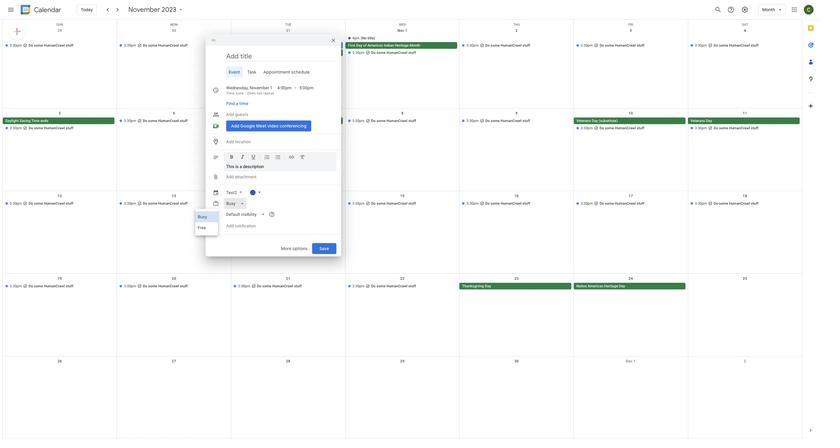 Task type: vqa. For each thing, say whether or not it's contained in the screenshot.
17
yes



Task type: locate. For each thing, give the bounding box(es) containing it.
0 vertical spatial time
[[226, 91, 235, 95]]

3 row from the top
[[3, 108, 802, 191]]

add for add location
[[226, 139, 234, 144]]

1 vertical spatial american
[[588, 284, 604, 288]]

1 right 'dec'
[[634, 359, 636, 363]]

humancrawl down 22
[[387, 284, 408, 288]]

row containing 29
[[3, 26, 802, 108]]

heritage right the indian on the left of the page
[[395, 43, 409, 48]]

1 horizontal spatial a
[[240, 164, 242, 169]]

time left ends
[[31, 119, 40, 123]]

appointment schedule button
[[261, 67, 312, 78]]

time
[[239, 101, 248, 106]]

1 horizontal spatial veterans
[[691, 119, 705, 123]]

29
[[58, 28, 62, 33], [400, 359, 405, 363]]

veterans day button
[[688, 118, 800, 124]]

0 vertical spatial 1
[[405, 28, 407, 33]]

1 vertical spatial 1
[[270, 85, 273, 90]]

0 vertical spatial a
[[236, 101, 238, 106]]

wednesday,
[[226, 85, 249, 90]]

humancrawl down '16'
[[501, 201, 522, 206]]

0 horizontal spatial veterans
[[577, 119, 591, 123]]

humancrawl up add title text field
[[255, 43, 276, 48]]

0 horizontal spatial a
[[236, 101, 238, 106]]

humancrawl down the 6
[[158, 119, 179, 123]]

time down wednesday,
[[226, 91, 235, 95]]

today
[[81, 7, 93, 12]]

humancrawl down 8
[[387, 119, 408, 123]]

a right find
[[236, 101, 238, 106]]

test2
[[226, 190, 237, 195]]

dec
[[626, 359, 633, 363]]

4 row from the top
[[3, 191, 802, 274]]

cell down 31
[[231, 35, 345, 57]]

tab list containing event
[[211, 67, 337, 78]]

native
[[577, 284, 587, 288]]

calendar heading
[[33, 6, 61, 14]]

tab list
[[803, 20, 819, 422], [211, 67, 337, 78]]

1 veterans from the left
[[577, 119, 591, 123]]

this
[[226, 164, 234, 169]]

tue
[[285, 23, 291, 27]]

0 horizontal spatial month
[[410, 43, 420, 48]]

halloween button
[[231, 49, 343, 56]]

18
[[743, 194, 747, 198]]

25
[[743, 277, 747, 281]]

1 row from the top
[[3, 20, 802, 27]]

task button
[[245, 67, 259, 78]]

1 horizontal spatial month
[[762, 7, 775, 12]]

november left 2023
[[128, 5, 160, 14]]

add inside add guests dropdown button
[[226, 112, 234, 117]]

to element
[[294, 85, 297, 91]]

1 option from the top
[[195, 211, 218, 222]]

2 row from the top
[[3, 26, 802, 108]]

3:30pm button
[[231, 200, 343, 207]]

day for election day
[[248, 119, 254, 123]]

humancrawl down thu
[[501, 43, 522, 48]]

first
[[348, 43, 355, 48]]

add attachment
[[226, 174, 257, 179]]

some
[[34, 43, 43, 48], [148, 43, 157, 48], [245, 43, 254, 48], [491, 43, 500, 48], [605, 43, 614, 48], [719, 43, 728, 48], [377, 51, 386, 55], [148, 119, 157, 123], [377, 119, 386, 123], [491, 119, 500, 123], [34, 126, 43, 130], [262, 126, 271, 130], [605, 126, 614, 130], [719, 126, 728, 130], [34, 201, 43, 206], [148, 201, 157, 206], [377, 201, 386, 206], [491, 201, 500, 206], [605, 201, 614, 206], [719, 201, 728, 206], [34, 284, 43, 288], [148, 284, 157, 288], [262, 284, 271, 288], [377, 284, 386, 288]]

2 add from the top
[[226, 139, 234, 144]]

day inside 'button'
[[706, 119, 712, 123]]

description
[[243, 164, 264, 169]]

american right native
[[588, 284, 604, 288]]

mon
[[170, 23, 178, 27]]

ends
[[40, 119, 48, 123]]

find a time button
[[224, 98, 251, 109]]

month right settings menu icon at the top right of the page
[[762, 7, 775, 12]]

cell
[[231, 35, 345, 57], [345, 35, 460, 57], [3, 118, 117, 132], [231, 118, 345, 132], [574, 118, 688, 132], [688, 118, 802, 132], [688, 283, 802, 290]]

veterans inside button
[[577, 119, 591, 123]]

saving
[[20, 119, 31, 123]]

american down title)
[[368, 43, 383, 48]]

1
[[405, 28, 407, 33], [270, 85, 273, 90], [634, 359, 636, 363]]

2 veterans from the left
[[691, 119, 705, 123]]

0 vertical spatial november
[[128, 5, 160, 14]]

add inside add attachment button
[[226, 174, 234, 179]]

add inside add notification button
[[226, 224, 234, 228]]

cell up add location dropdown button
[[231, 118, 345, 132]]

0 horizontal spatial heritage
[[395, 43, 409, 48]]

appointment schedule
[[264, 69, 310, 75]]

3 add from the top
[[226, 174, 234, 179]]

a
[[236, 101, 238, 106], [240, 164, 242, 169]]

cell down nov 1
[[345, 35, 460, 57]]

1 horizontal spatial heritage
[[604, 284, 618, 288]]

guests
[[235, 112, 248, 117]]

do some humancrawl stuff
[[29, 43, 73, 48], [143, 43, 188, 48], [239, 43, 284, 48], [486, 43, 530, 48], [600, 43, 645, 48], [714, 43, 759, 48], [371, 51, 416, 55], [143, 119, 188, 123], [371, 119, 416, 123], [486, 119, 530, 123], [29, 126, 73, 130], [257, 126, 302, 130], [600, 126, 645, 130], [714, 126, 759, 130], [29, 201, 73, 206], [143, 201, 188, 206], [371, 201, 416, 206], [486, 201, 530, 206], [600, 201, 645, 206], [714, 201, 759, 206], [29, 284, 73, 288], [143, 284, 188, 288], [257, 284, 302, 288], [371, 284, 416, 288]]

1 right "nov"
[[405, 28, 407, 33]]

nov
[[398, 28, 404, 33]]

1 vertical spatial a
[[240, 164, 242, 169]]

0 horizontal spatial american
[[368, 43, 383, 48]]

5
[[59, 111, 61, 115]]

november up not
[[250, 85, 269, 90]]

0 vertical spatial month
[[762, 7, 775, 12]]

cell down 10
[[574, 118, 688, 132]]

american
[[368, 43, 383, 48], [588, 284, 604, 288]]

do some humancrawl stuff up halloween
[[239, 43, 284, 48]]

bold image
[[229, 154, 235, 161]]

do inside button
[[239, 43, 244, 48]]

do some humancrawl stuff down 17
[[600, 201, 645, 206]]

1 horizontal spatial 2
[[744, 359, 746, 363]]

heritage inside button
[[395, 43, 409, 48]]

(no
[[361, 36, 367, 40]]

10
[[629, 111, 633, 115]]

time zone
[[226, 91, 244, 95]]

0 horizontal spatial 29
[[58, 28, 62, 33]]

title)
[[368, 36, 375, 40]]

attachment
[[235, 174, 257, 179]]

0 horizontal spatial time
[[31, 119, 40, 123]]

0 horizontal spatial 1
[[270, 85, 273, 90]]

grid
[[2, 20, 802, 439]]

november 2023
[[128, 5, 176, 14]]

availability list box
[[195, 209, 218, 236]]

do some humancrawl stuff down 18
[[714, 201, 759, 206]]

add down find
[[226, 112, 234, 117]]

month inside button
[[410, 43, 420, 48]]

row containing 5
[[3, 108, 802, 191]]

grid containing 29
[[2, 20, 802, 439]]

humancrawl down 19
[[44, 284, 65, 288]]

1 add from the top
[[226, 112, 234, 117]]

indian
[[384, 43, 394, 48]]

row
[[3, 20, 802, 27], [3, 26, 802, 108], [3, 108, 802, 191], [3, 191, 802, 274], [3, 274, 802, 357], [3, 357, 802, 439]]

0 vertical spatial 29
[[58, 28, 62, 33]]

8
[[401, 111, 404, 115]]

1 vertical spatial 30
[[515, 359, 519, 363]]

cell down 5
[[3, 118, 117, 132]]

1 up repeat
[[270, 85, 273, 90]]

4
[[744, 28, 746, 33]]

do some humancrawl stuff down 22
[[371, 284, 416, 288]]

heritage inside button
[[604, 284, 618, 288]]

add inside add location dropdown button
[[226, 139, 234, 144]]

option
[[195, 211, 218, 222], [195, 222, 218, 233]]

stuff inside do some humancrawl stuff button
[[277, 43, 284, 48]]

5 row from the top
[[3, 274, 802, 357]]

do some humancrawl stuff down 9
[[486, 119, 530, 123]]

0 vertical spatial american
[[368, 43, 383, 48]]

election day
[[234, 119, 254, 123]]

appointment
[[264, 69, 290, 75]]

heritage right native
[[604, 284, 618, 288]]

election day button
[[231, 118, 343, 124]]

22
[[400, 277, 405, 281]]

find a time
[[226, 101, 248, 106]]

thanksgiving
[[462, 284, 484, 288]]

do
[[29, 43, 33, 48], [143, 43, 147, 48], [239, 43, 244, 48], [486, 43, 490, 48], [600, 43, 604, 48], [714, 43, 718, 48], [371, 51, 376, 55], [143, 119, 147, 123], [371, 119, 376, 123], [486, 119, 490, 123], [29, 126, 33, 130], [257, 126, 261, 130], [600, 126, 604, 130], [714, 126, 718, 130], [29, 201, 33, 206], [143, 201, 147, 206], [371, 201, 376, 206], [486, 201, 490, 206], [600, 201, 604, 206], [714, 201, 718, 206], [29, 284, 33, 288], [143, 284, 147, 288], [257, 284, 261, 288], [371, 284, 376, 288]]

veterans inside 'button'
[[691, 119, 705, 123]]

day for veterans day (substitute)
[[592, 119, 598, 123]]

november
[[128, 5, 160, 14], [250, 85, 269, 90]]

month inside popup button
[[762, 7, 775, 12]]

6
[[173, 111, 175, 115]]

time
[[226, 91, 235, 95], [31, 119, 40, 123]]

humancrawl down 20
[[158, 284, 179, 288]]

month right the indian on the left of the page
[[410, 43, 420, 48]]

day
[[356, 43, 362, 48], [248, 119, 254, 123], [592, 119, 598, 123], [706, 119, 712, 123], [485, 284, 491, 288], [619, 284, 625, 288]]

cell containing daylight saving time ends
[[3, 118, 117, 132]]

humancrawl down 9
[[501, 119, 522, 123]]

Add title text field
[[226, 52, 337, 61]]

cell containing veterans day
[[688, 118, 802, 132]]

do some humancrawl stuff down the indian on the left of the page
[[371, 51, 416, 55]]

do some humancrawl stuff down 21
[[257, 284, 302, 288]]

0 vertical spatial 2
[[516, 28, 518, 33]]

day for thanksgiving day
[[485, 284, 491, 288]]

0 horizontal spatial 2
[[516, 28, 518, 33]]

add down this
[[226, 174, 234, 179]]

row containing sun
[[3, 20, 802, 27]]

0 horizontal spatial tab list
[[211, 67, 337, 78]]

add left location
[[226, 139, 234, 144]]

1 horizontal spatial 1
[[405, 28, 407, 33]]

0 horizontal spatial november
[[128, 5, 160, 14]]

add notification
[[226, 224, 256, 228]]

veterans day (substitute)
[[577, 119, 618, 123]]

0 vertical spatial heritage
[[395, 43, 409, 48]]

nov 1
[[398, 28, 407, 33]]

0 horizontal spatial 30
[[172, 28, 176, 33]]

a right 'is'
[[240, 164, 242, 169]]

humancrawl down 21
[[272, 284, 293, 288]]

humancrawl inside button
[[255, 43, 276, 48]]

1 vertical spatial 29
[[400, 359, 405, 363]]

1 horizontal spatial 30
[[515, 359, 519, 363]]

add left notification
[[226, 224, 234, 228]]

a inside find a time button
[[236, 101, 238, 106]]

1 horizontal spatial american
[[588, 284, 604, 288]]

humancrawl down "veterans day (substitute)" button
[[615, 126, 636, 130]]

do some humancrawl stuff down 20
[[143, 284, 188, 288]]

first day of american indian heritage month button
[[345, 42, 457, 49]]

1 vertical spatial heritage
[[604, 284, 618, 288]]

6 row from the top
[[3, 357, 802, 439]]

1 horizontal spatial november
[[250, 85, 269, 90]]

cell down 11
[[688, 118, 802, 132]]

2 vertical spatial 1
[[634, 359, 636, 363]]

2 horizontal spatial 1
[[634, 359, 636, 363]]

30
[[172, 28, 176, 33], [515, 359, 519, 363]]

4 add from the top
[[226, 224, 234, 228]]

do some humancrawl stuff button
[[231, 42, 343, 49]]

1 vertical spatial month
[[410, 43, 420, 48]]

daylight saving time ends button
[[3, 118, 115, 124]]

cell containing 4pm
[[345, 35, 460, 57]]

None field
[[224, 198, 249, 209], [224, 209, 270, 220], [224, 198, 249, 209], [224, 209, 270, 220]]

thu
[[514, 23, 520, 27]]

sun
[[56, 23, 63, 27]]

add guests
[[226, 112, 248, 117]]

heritage
[[395, 43, 409, 48], [604, 284, 618, 288]]

1 vertical spatial time
[[31, 119, 40, 123]]

24
[[629, 277, 633, 281]]

month
[[762, 7, 775, 12], [410, 43, 420, 48]]

1 vertical spatial 2
[[744, 359, 746, 363]]

9
[[516, 111, 518, 115]]

1 horizontal spatial tab list
[[803, 20, 819, 422]]

humancrawl down first day of american indian heritage month button
[[387, 51, 408, 55]]

2 option from the top
[[195, 222, 218, 233]]

2
[[516, 28, 518, 33], [744, 359, 746, 363]]

november 2023 button
[[126, 5, 186, 14]]



Task type: describe. For each thing, give the bounding box(es) containing it.
humancrawl down sun
[[44, 43, 65, 48]]

humancrawl down 3
[[615, 43, 636, 48]]

month button
[[759, 2, 786, 17]]

4pm
[[352, 36, 360, 40]]

do some humancrawl stuff down mon
[[143, 43, 188, 48]]

do some humancrawl stuff down 19
[[29, 284, 73, 288]]

add notification button
[[224, 219, 259, 233]]

1 for nov 1
[[405, 28, 407, 33]]

add guests button
[[224, 109, 337, 120]]

veterans day (substitute) button
[[574, 118, 686, 124]]

do some humancrawl stuff down the 6
[[143, 119, 188, 123]]

remove formatting image
[[300, 154, 306, 161]]

cell containing veterans day (substitute)
[[574, 118, 688, 132]]

time inside button
[[31, 119, 40, 123]]

3
[[630, 28, 632, 33]]

20
[[172, 277, 176, 281]]

event
[[229, 69, 240, 75]]

insert link image
[[289, 154, 295, 161]]

add attachment button
[[224, 171, 259, 182]]

today button
[[77, 2, 97, 17]]

5:00pm
[[299, 85, 314, 90]]

schedule
[[292, 69, 310, 75]]

thanksgiving day
[[462, 284, 491, 288]]

calendar
[[34, 6, 61, 14]]

repeat
[[263, 91, 274, 95]]

find
[[226, 101, 235, 106]]

veterans for veterans day
[[691, 119, 705, 123]]

17
[[629, 194, 633, 198]]

row containing 19
[[3, 274, 802, 357]]

wed
[[399, 23, 406, 27]]

event button
[[226, 67, 243, 78]]

american inside button
[[588, 284, 604, 288]]

do some humancrawl stuff down 12
[[29, 201, 73, 206]]

add location button
[[224, 136, 337, 147]]

humancrawl down daylight saving time ends button
[[44, 126, 65, 130]]

1 horizontal spatial time
[[226, 91, 235, 95]]

dec 1
[[626, 359, 636, 363]]

native american heritage day button
[[574, 283, 686, 290]]

calendar element
[[19, 4, 61, 17]]

humancrawl down mon
[[158, 43, 179, 48]]

4:00pm – 5:00pm
[[277, 85, 314, 90]]

daylight
[[5, 119, 19, 123]]

of
[[363, 43, 367, 48]]

underline image
[[251, 154, 257, 161]]

add for add attachment
[[226, 174, 234, 179]]

23
[[515, 277, 519, 281]]

native american heritage day
[[577, 284, 625, 288]]

day for first day of american indian heritage month
[[356, 43, 362, 48]]

21
[[286, 277, 290, 281]]

11
[[743, 111, 747, 115]]

row containing 12
[[3, 191, 802, 274]]

american inside button
[[368, 43, 383, 48]]

1 for dec 1
[[634, 359, 636, 363]]

26
[[58, 359, 62, 363]]

31
[[286, 28, 290, 33]]

is
[[235, 164, 239, 169]]

humancrawl down 15
[[387, 201, 408, 206]]

13
[[172, 194, 176, 198]]

bulleted list image
[[275, 154, 281, 161]]

do some humancrawl stuff down "veterans day (substitute)" button
[[600, 126, 645, 130]]

cell down 25 on the right bottom of the page
[[688, 283, 802, 290]]

do some humancrawl stuff down ends
[[29, 126, 73, 130]]

settings menu image
[[742, 6, 749, 13]]

do some humancrawl stuff down election day button
[[257, 126, 302, 130]]

this is a description
[[226, 164, 264, 169]]

do some humancrawl stuff down 3
[[600, 43, 645, 48]]

location
[[235, 139, 251, 144]]

add for add guests
[[226, 112, 234, 117]]

–
[[294, 85, 297, 90]]

fri
[[629, 23, 634, 27]]

27
[[172, 359, 176, 363]]

do some humancrawl stuff down veterans day 'button' on the top of the page
[[714, 126, 759, 130]]

numbered list image
[[264, 154, 270, 161]]

veterans day
[[691, 119, 712, 123]]

election
[[234, 119, 247, 123]]

support image
[[728, 6, 735, 13]]

day inside button
[[619, 284, 625, 288]]

15
[[400, 194, 405, 198]]

row containing 26
[[3, 357, 802, 439]]

humancrawl down veterans day 'button' on the top of the page
[[729, 126, 750, 130]]

sat
[[742, 23, 748, 27]]

humancrawl down 13
[[158, 201, 179, 206]]

2023
[[162, 5, 176, 14]]

do some humancrawl stuff down 15
[[371, 201, 416, 206]]

humancrawl down election day button
[[272, 126, 293, 130]]

daylight saving time ends
[[5, 119, 48, 123]]

do some humancrawl stuff down thu
[[486, 43, 530, 48]]

Description text field
[[226, 164, 334, 169]]

humancrawl down 18
[[729, 201, 750, 206]]

12
[[58, 194, 62, 198]]

do some humancrawl stuff down '4'
[[714, 43, 759, 48]]

italic image
[[240, 154, 246, 161]]

1 vertical spatial november
[[250, 85, 269, 90]]

does not repeat
[[247, 91, 274, 95]]

formatting options toolbar
[[224, 152, 337, 165]]

day for veterans day
[[706, 119, 712, 123]]

cell containing do some humancrawl stuff
[[231, 35, 345, 57]]

zone
[[236, 91, 244, 95]]

28
[[286, 359, 290, 363]]

does
[[247, 91, 256, 95]]

humancrawl down 17
[[615, 201, 636, 206]]

do some humancrawl stuff down 13
[[143, 201, 188, 206]]

veterans for veterans day (substitute)
[[577, 119, 591, 123]]

3:30pm inside button
[[238, 201, 250, 206]]

do some humancrawl stuff down 8
[[371, 119, 416, 123]]

add location
[[226, 139, 251, 144]]

some inside do some humancrawl stuff button
[[245, 43, 254, 48]]

thanksgiving day button
[[460, 283, 572, 290]]

1 horizontal spatial 29
[[400, 359, 405, 363]]

humancrawl down 12
[[44, 201, 65, 206]]

4:00pm
[[277, 85, 292, 90]]

halloween
[[234, 51, 251, 55]]

4pm (no title)
[[352, 36, 375, 40]]

main drawer image
[[7, 6, 15, 13]]

16
[[515, 194, 519, 198]]

do some humancrawl stuff down '16'
[[486, 201, 530, 206]]

add for add notification
[[226, 224, 234, 228]]

do some humancrawl stuff down sun
[[29, 43, 73, 48]]

0 vertical spatial 30
[[172, 28, 176, 33]]

wednesday, november 1
[[226, 85, 273, 90]]

19
[[58, 277, 62, 281]]

(substitute)
[[599, 119, 618, 123]]

first day of american indian heritage month
[[348, 43, 420, 48]]

notification
[[235, 224, 256, 228]]

cell containing election day
[[231, 118, 345, 132]]

humancrawl down '4'
[[729, 43, 750, 48]]

task
[[247, 69, 256, 75]]

do some humancrawl stuff inside button
[[239, 43, 284, 48]]



